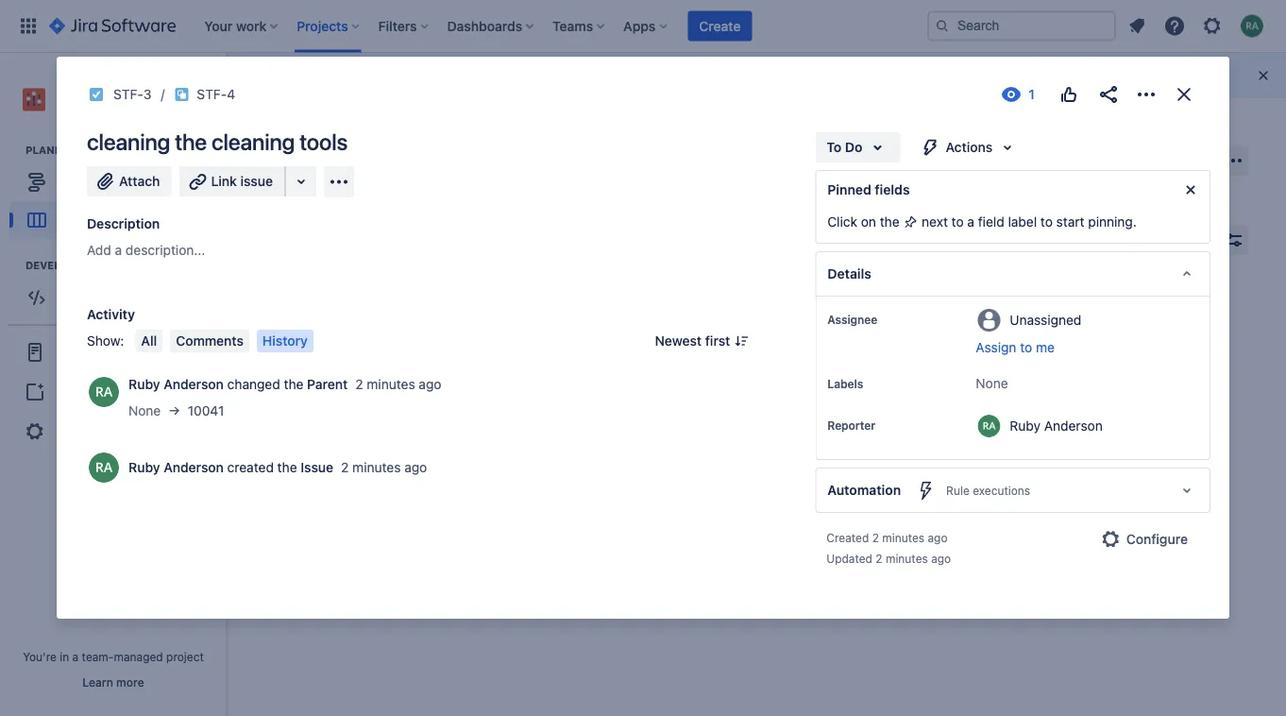 Task type: vqa. For each thing, say whether or not it's contained in the screenshot.
Ruby Anderson changed the Parent 2 minutes ago ago
yes



Task type: describe. For each thing, give the bounding box(es) containing it.
0 vertical spatial in
[[629, 353, 640, 369]]

stf- inside "stf-4" link
[[197, 86, 227, 102]]

group containing project pages
[[8, 324, 219, 458]]

close image
[[1174, 83, 1196, 106]]

activity
[[87, 307, 135, 322]]

share image
[[1098, 83, 1121, 106]]

2 for updated
[[876, 552, 883, 565]]

column
[[1050, 68, 1096, 83]]

link web pages and more image
[[290, 170, 313, 193]]

anderson for ruby anderson changed the parent 2 minutes ago
[[164, 377, 224, 392]]

stf-3 inside cleaning the cleaning tools dialog
[[113, 86, 152, 102]]

project inside shiba task force software project
[[108, 103, 145, 116]]

everything
[[547, 353, 612, 369]]

created
[[827, 531, 870, 544]]

project settings
[[58, 424, 153, 440]]

label
[[1009, 214, 1038, 230]]

view popular column setups
[[965, 68, 1142, 83]]

go to sko!
[[281, 353, 348, 369]]

add app image
[[328, 171, 351, 193]]

insights image
[[1124, 229, 1147, 251]]

newest first
[[655, 333, 731, 349]]

code link
[[9, 279, 217, 317]]

Search field
[[928, 11, 1117, 41]]

board
[[60, 212, 96, 228]]

you're in a team-managed project
[[23, 650, 204, 663]]

done element
[[812, 305, 857, 318]]

assign to me button
[[976, 338, 1192, 357]]

to for a
[[952, 214, 964, 230]]

issue
[[241, 173, 273, 189]]

reporter
[[828, 419, 876, 432]]

team-
[[82, 650, 114, 663]]

all
[[141, 333, 157, 349]]

view popular column setups button
[[928, 60, 1153, 91]]

project settings link
[[8, 411, 219, 453]]

newest
[[655, 333, 702, 349]]

learn more button
[[83, 675, 144, 690]]

2 for issue
[[341, 460, 349, 475]]

1 vertical spatial a
[[115, 242, 122, 258]]

cleaning the cleaning tools dialog
[[57, 57, 1230, 619]]

ruby anderson created the issue 2 minutes ago
[[129, 460, 427, 475]]

setups
[[1100, 68, 1142, 83]]

history button
[[257, 330, 314, 352]]

group
[[930, 234, 967, 246]]

create column image
[[1068, 293, 1090, 316]]

is
[[616, 353, 625, 369]]

shiba task force software project
[[57, 83, 164, 116]]

to do button
[[816, 132, 901, 163]]

changed
[[227, 377, 280, 392]]

view
[[965, 68, 996, 83]]

1 horizontal spatial none
[[976, 376, 1009, 391]]

field
[[979, 214, 1005, 230]]

shiba for shiba task force software project
[[57, 83, 92, 99]]

pinned fields
[[828, 182, 910, 197]]

the down subtask "icon"
[[175, 129, 207, 155]]

more
[[116, 676, 144, 689]]

create banner
[[0, 0, 1287, 53]]

actions button
[[908, 132, 1031, 163]]

development group
[[9, 258, 226, 322]]

2 cleaning from the left
[[212, 129, 295, 155]]

configure
[[1127, 532, 1189, 547]]

show:
[[87, 333, 124, 349]]

group by
[[930, 234, 983, 246]]

popular
[[999, 68, 1047, 83]]

planning group
[[9, 143, 226, 245]]

next
[[922, 214, 949, 230]]

labels
[[828, 377, 864, 390]]

do
[[846, 139, 863, 155]]

executions
[[973, 484, 1031, 497]]

4
[[227, 86, 235, 102]]

1 horizontal spatial task image
[[281, 388, 296, 403]]

1 horizontal spatial project
[[166, 650, 204, 663]]

insights button
[[1113, 225, 1211, 255]]

task for shiba task force software project
[[96, 83, 125, 99]]

shiba task force
[[337, 124, 441, 140]]

on
[[862, 214, 877, 230]]

create button
[[688, 11, 753, 41]]

ago for ruby anderson changed the parent 2 minutes ago
[[419, 377, 442, 392]]

details
[[828, 266, 872, 282]]

ruby anderson
[[1010, 418, 1103, 433]]

a for team-
[[72, 650, 79, 663]]

go
[[281, 353, 298, 369]]

stf-1
[[303, 389, 336, 402]]

rule
[[947, 484, 970, 497]]

newest first button
[[644, 330, 761, 352]]

click
[[828, 214, 858, 230]]

add for add a description...
[[87, 242, 111, 258]]

newest first image
[[734, 334, 750, 349]]

software
[[57, 103, 104, 116]]

0 horizontal spatial none
[[129, 403, 161, 419]]

1 cleaning from the left
[[87, 129, 170, 155]]

create
[[700, 18, 741, 34]]

pinning.
[[1089, 214, 1137, 230]]

project pages link
[[8, 332, 219, 373]]

ago for created 2 minutes ago updated 2 minutes ago
[[932, 552, 952, 565]]

timeline link
[[9, 164, 217, 201]]

board
[[310, 161, 368, 187]]

attach button
[[87, 166, 171, 197]]

everything is in progress
[[547, 353, 697, 369]]

ruby for ruby anderson changed the parent 2 minutes ago
[[129, 377, 160, 392]]

stf-1 link
[[303, 388, 336, 404]]

ruby anderson changed the parent 2 minutes ago
[[129, 377, 442, 392]]

dismiss image
[[1257, 68, 1272, 83]]

link
[[211, 173, 237, 189]]

10041
[[188, 403, 224, 419]]

actions image
[[1136, 83, 1158, 106]]

to left start
[[1041, 214, 1053, 230]]

next to a field label to start pinning.
[[919, 214, 1137, 230]]

created 2 minutes ago updated 2 minutes ago
[[827, 531, 952, 565]]

projects link
[[265, 121, 314, 144]]

anderson for ruby anderson created the issue 2 minutes ago
[[164, 460, 224, 475]]

created
[[227, 460, 274, 475]]

you're
[[23, 650, 57, 663]]

settings
[[104, 424, 153, 440]]

primary element
[[11, 0, 928, 52]]

1 vertical spatial in
[[60, 650, 69, 663]]

1 horizontal spatial stf-3 link
[[836, 388, 871, 404]]

stf- inside stf-1 link
[[303, 389, 330, 402]]

the left issue
[[277, 460, 297, 475]]

configure link
[[1089, 524, 1200, 555]]

pages
[[104, 345, 142, 360]]



Task type: locate. For each thing, give the bounding box(es) containing it.
done
[[812, 305, 844, 318]]

add
[[87, 242, 111, 258], [58, 384, 82, 400]]

stf
[[266, 161, 305, 187]]

none
[[976, 376, 1009, 391], [129, 403, 161, 419]]

copy link to issue image
[[232, 86, 247, 101]]

0 horizontal spatial cleaning
[[87, 129, 170, 155]]

force for shiba task force software project
[[128, 83, 164, 99]]

1
[[330, 389, 336, 402]]

0 horizontal spatial in
[[60, 650, 69, 663]]

1 vertical spatial none
[[129, 403, 161, 419]]

import image
[[1082, 229, 1104, 251]]

project for project settings
[[58, 424, 101, 440]]

ruby
[[129, 377, 160, 392], [1010, 418, 1041, 433], [129, 460, 160, 475]]

0 vertical spatial add
[[87, 242, 111, 258]]

timeline
[[60, 175, 111, 190]]

done image
[[972, 388, 987, 403], [972, 388, 987, 403]]

vote options: no one has voted for this issue yet. image
[[1058, 83, 1081, 106]]

minutes right issue
[[353, 460, 401, 475]]

first
[[706, 333, 731, 349]]

0 vertical spatial task image
[[89, 87, 104, 102]]

0 horizontal spatial stf-3
[[113, 86, 152, 102]]

cleaning the cleaning tools
[[87, 129, 348, 155]]

by
[[970, 234, 983, 246]]

1 horizontal spatial add
[[87, 242, 111, 258]]

2
[[356, 377, 363, 392], [341, 460, 349, 475], [873, 531, 880, 544], [876, 552, 883, 565]]

force for shiba task force
[[406, 124, 441, 140]]

actions
[[946, 139, 993, 155]]

hide message image
[[1180, 179, 1203, 201]]

automation element
[[816, 468, 1211, 513]]

task for shiba task force
[[375, 124, 403, 140]]

0 horizontal spatial stf-3 link
[[113, 83, 152, 106]]

jira software image
[[49, 15, 176, 37], [49, 15, 176, 37]]

0 vertical spatial none
[[976, 376, 1009, 391]]

menu bar inside cleaning the cleaning tools dialog
[[132, 330, 317, 352]]

a left team-
[[72, 650, 79, 663]]

cleaning up issue
[[212, 129, 295, 155]]

0 vertical spatial project
[[58, 345, 101, 360]]

task right tools
[[375, 124, 403, 140]]

tools
[[300, 129, 348, 155]]

planning
[[26, 144, 82, 157]]

2 vertical spatial a
[[72, 650, 79, 663]]

add inside cleaning the cleaning tools dialog
[[87, 242, 111, 258]]

anderson down the assign to me button
[[1045, 418, 1103, 433]]

0 of 1 child issues complete image
[[991, 388, 1006, 403], [991, 388, 1006, 403]]

project
[[108, 103, 145, 116], [166, 650, 204, 663]]

stf-3 link left subtask "icon"
[[113, 83, 152, 106]]

force
[[128, 83, 164, 99], [406, 124, 441, 140]]

parent
[[307, 377, 348, 392]]

comments
[[176, 333, 244, 349]]

shiba
[[57, 83, 92, 99], [337, 124, 371, 140]]

board link
[[9, 201, 217, 239]]

details element
[[816, 251, 1211, 297]]

0 vertical spatial shiba
[[57, 83, 92, 99]]

0 horizontal spatial a
[[72, 650, 79, 663]]

subtask image
[[174, 87, 189, 102]]

shiba up the software
[[57, 83, 92, 99]]

1 horizontal spatial task
[[375, 124, 403, 140]]

projects
[[265, 124, 314, 140]]

2 right issue
[[341, 460, 349, 475]]

add inside button
[[58, 384, 82, 400]]

0 horizontal spatial force
[[128, 83, 164, 99]]

assignee
[[828, 313, 878, 326]]

minutes right 'updated'
[[886, 552, 929, 565]]

1 vertical spatial task
[[375, 124, 403, 140]]

0 vertical spatial stf-3
[[113, 86, 152, 102]]

project for project pages
[[58, 345, 101, 360]]

1 horizontal spatial shiba
[[337, 124, 371, 140]]

1 vertical spatial task image
[[281, 388, 296, 403]]

development
[[26, 260, 106, 272]]

a up by
[[968, 214, 975, 230]]

project inside project pages link
[[58, 345, 101, 360]]

1 horizontal spatial a
[[115, 242, 122, 258]]

ago
[[419, 377, 442, 392], [405, 460, 427, 475], [928, 531, 948, 544], [932, 552, 952, 565]]

2 vertical spatial anderson
[[164, 460, 224, 475]]

minutes for parent
[[367, 377, 415, 392]]

add shortcut button
[[8, 373, 219, 411]]

3 up 'reporter'
[[863, 389, 871, 402]]

minutes right 1
[[367, 377, 415, 392]]

minutes for issue
[[353, 460, 401, 475]]

comments button
[[170, 330, 249, 352]]

group
[[8, 324, 219, 458]]

in right the you're
[[60, 650, 69, 663]]

star stf board image
[[1183, 149, 1206, 172]]

task inside shiba task force software project
[[96, 83, 125, 99]]

1 vertical spatial force
[[406, 124, 441, 140]]

minutes for updated
[[886, 552, 929, 565]]

1 project from the top
[[58, 345, 101, 360]]

shiba inside shiba task force software project
[[57, 83, 92, 99]]

1 vertical spatial 3
[[863, 389, 871, 402]]

in
[[629, 353, 640, 369], [60, 650, 69, 663]]

stf-3
[[113, 86, 152, 102], [836, 389, 871, 402]]

shortcut
[[86, 384, 137, 400]]

stf-3 left subtask "icon"
[[113, 86, 152, 102]]

project down add shortcut
[[58, 424, 101, 440]]

none down assign in the right top of the page
[[976, 376, 1009, 391]]

learn more
[[83, 676, 144, 689]]

ruby down settings on the bottom left
[[129, 460, 160, 475]]

1 horizontal spatial force
[[406, 124, 441, 140]]

link issue button
[[179, 166, 286, 197]]

to for sko!
[[302, 353, 314, 369]]

0 vertical spatial 3
[[143, 86, 152, 102]]

minutes right 'created'
[[883, 531, 925, 544]]

3 left subtask "icon"
[[143, 86, 152, 102]]

in right is
[[629, 353, 640, 369]]

1 vertical spatial ruby
[[1010, 418, 1041, 433]]

2 vertical spatial ruby
[[129, 460, 160, 475]]

to up 'group by'
[[952, 214, 964, 230]]

1 vertical spatial anderson
[[1045, 418, 1103, 433]]

0 vertical spatial anderson
[[164, 377, 224, 392]]

a down description
[[115, 242, 122, 258]]

1 horizontal spatial stf-3
[[836, 389, 871, 402]]

project pages
[[58, 345, 142, 360]]

automations menu button icon image
[[1151, 149, 1174, 171]]

project inside project settings link
[[58, 424, 101, 440]]

1 vertical spatial stf-3 link
[[836, 388, 871, 404]]

1 vertical spatial stf-3
[[836, 389, 871, 402]]

automation
[[828, 482, 902, 498]]

2 horizontal spatial a
[[968, 214, 975, 230]]

anderson for ruby anderson
[[1045, 418, 1103, 433]]

1 horizontal spatial 3
[[863, 389, 871, 402]]

anderson left the created
[[164, 460, 224, 475]]

assign to me
[[976, 340, 1055, 355]]

the down go
[[284, 377, 304, 392]]

add left shortcut
[[58, 384, 82, 400]]

shiba up board
[[337, 124, 371, 140]]

0 horizontal spatial 3
[[143, 86, 152, 102]]

task up the software
[[96, 83, 125, 99]]

task image left stf-1 link
[[281, 388, 296, 403]]

insights
[[1151, 232, 1200, 248]]

0 horizontal spatial project
[[108, 103, 145, 116]]

task inside shiba task force link
[[375, 124, 403, 140]]

ruby up automation "element" at the bottom of page
[[1010, 418, 1041, 433]]

stf-4
[[197, 86, 235, 102]]

to inside button
[[1021, 340, 1033, 355]]

shiba task force link
[[337, 121, 441, 144]]

minutes
[[367, 377, 415, 392], [353, 460, 401, 475], [883, 531, 925, 544], [886, 552, 929, 565]]

issue
[[301, 460, 334, 475]]

add down board link
[[87, 242, 111, 258]]

description
[[87, 216, 160, 232]]

project right the software
[[108, 103, 145, 116]]

stf-3 link
[[113, 83, 152, 106], [836, 388, 871, 404]]

add for add shortcut
[[58, 384, 82, 400]]

to do
[[827, 139, 863, 155]]

0 vertical spatial a
[[968, 214, 975, 230]]

none up settings on the bottom left
[[129, 403, 161, 419]]

project up add shortcut
[[58, 345, 101, 360]]

me
[[1037, 340, 1055, 355]]

0 horizontal spatial add
[[58, 384, 82, 400]]

task image
[[89, 87, 104, 102], [281, 388, 296, 403]]

to right go
[[302, 353, 314, 369]]

progress
[[643, 353, 697, 369]]

search image
[[935, 18, 951, 34]]

project
[[58, 345, 101, 360], [58, 424, 101, 440]]

1 horizontal spatial cleaning
[[212, 129, 295, 155]]

add a description...
[[87, 242, 205, 258]]

link issue
[[211, 173, 273, 189]]

description...
[[126, 242, 205, 258]]

stf-3 link up 'reporter'
[[836, 388, 871, 404]]

ago for ruby anderson created the issue 2 minutes ago
[[405, 460, 427, 475]]

managed
[[114, 650, 163, 663]]

assign
[[976, 340, 1017, 355]]

ruby for ruby anderson created the issue 2 minutes ago
[[129, 460, 160, 475]]

the right on
[[880, 214, 900, 230]]

2 project from the top
[[58, 424, 101, 440]]

task image
[[814, 388, 829, 403]]

1 vertical spatial shiba
[[337, 124, 371, 140]]

0 vertical spatial project
[[108, 103, 145, 116]]

0 horizontal spatial task
[[96, 83, 125, 99]]

0 vertical spatial stf-3 link
[[113, 83, 152, 106]]

updated
[[827, 552, 873, 565]]

1 vertical spatial project
[[58, 424, 101, 440]]

force inside shiba task force software project
[[128, 83, 164, 99]]

ruby for ruby anderson
[[1010, 418, 1041, 433]]

1 vertical spatial project
[[166, 650, 204, 663]]

1 vertical spatial add
[[58, 384, 82, 400]]

all button
[[136, 330, 163, 352]]

1 horizontal spatial in
[[629, 353, 640, 369]]

cleaning
[[814, 353, 867, 369]]

to left me
[[1021, 340, 1033, 355]]

a for field
[[968, 214, 975, 230]]

anderson up 10041
[[164, 377, 224, 392]]

shiba for shiba task force
[[337, 124, 371, 140]]

0 vertical spatial task
[[96, 83, 125, 99]]

shiba inside shiba task force link
[[337, 124, 371, 140]]

2 right 'updated'
[[876, 552, 883, 565]]

fields
[[875, 182, 910, 197]]

0 horizontal spatial shiba
[[57, 83, 92, 99]]

project right managed
[[166, 650, 204, 663]]

3
[[143, 86, 152, 102], [863, 389, 871, 402]]

0 vertical spatial ruby
[[129, 377, 160, 392]]

2 right 1
[[356, 377, 363, 392]]

cleaning up attach button
[[87, 129, 170, 155]]

menu bar containing all
[[132, 330, 317, 352]]

3 inside cleaning the cleaning tools dialog
[[143, 86, 152, 102]]

task image up the software
[[89, 87, 104, 102]]

0 vertical spatial force
[[128, 83, 164, 99]]

a
[[968, 214, 975, 230], [115, 242, 122, 258], [72, 650, 79, 663]]

to
[[827, 139, 842, 155]]

menu bar
[[132, 330, 317, 352]]

code
[[60, 290, 92, 305]]

2 for parent
[[356, 377, 363, 392]]

ruby down the pages
[[129, 377, 160, 392]]

stf-3 up 'reporter'
[[836, 389, 871, 402]]

to for me
[[1021, 340, 1033, 355]]

0 horizontal spatial task image
[[89, 87, 104, 102]]

2 right 'created'
[[873, 531, 880, 544]]

attach
[[119, 173, 160, 189]]

history
[[263, 333, 308, 349]]

sko!
[[317, 353, 348, 369]]



